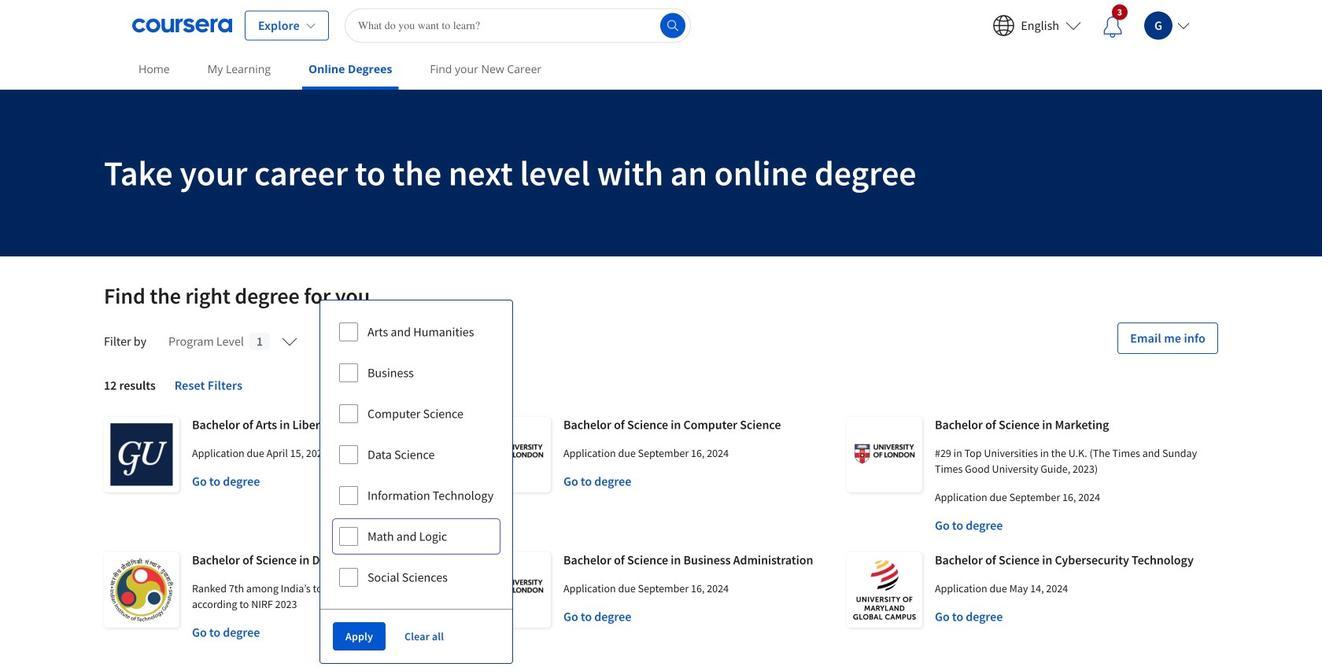 Task type: describe. For each thing, give the bounding box(es) containing it.
coursera image
[[132, 13, 232, 38]]

options list list box
[[320, 301, 513, 609]]

actions toolbar
[[320, 609, 513, 664]]



Task type: vqa. For each thing, say whether or not it's contained in the screenshot.
coursera image
yes



Task type: locate. For each thing, give the bounding box(es) containing it.
georgetown university image
[[104, 417, 180, 493]]

university of london image
[[476, 417, 551, 493], [847, 417, 923, 493], [476, 553, 551, 628]]

None search field
[[345, 8, 691, 43]]

university of maryland global campus image
[[847, 553, 923, 628]]

indian institute of technology guwahati image
[[104, 553, 180, 628]]



